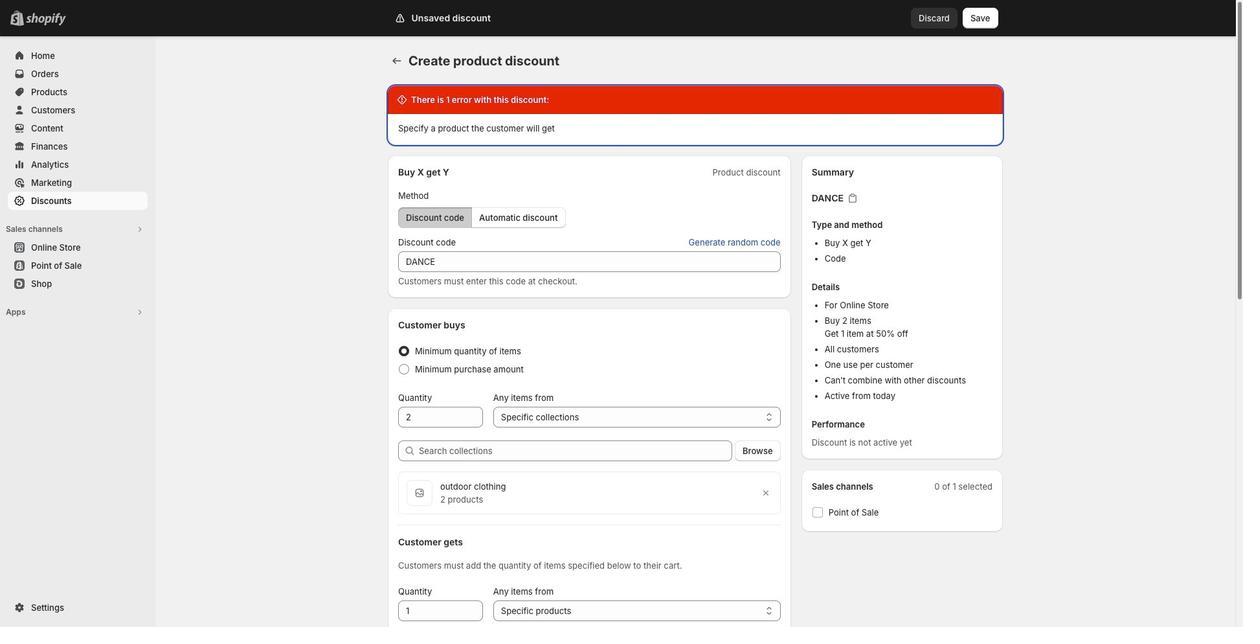 Task type: describe. For each thing, give the bounding box(es) containing it.
Search collections text field
[[419, 440, 733, 461]]



Task type: vqa. For each thing, say whether or not it's contained in the screenshot.
Sale
no



Task type: locate. For each thing, give the bounding box(es) containing it.
None text field
[[398, 407, 483, 428], [398, 600, 483, 621], [398, 407, 483, 428], [398, 600, 483, 621]]

shopify image
[[26, 13, 66, 26]]

None text field
[[398, 251, 781, 272]]



